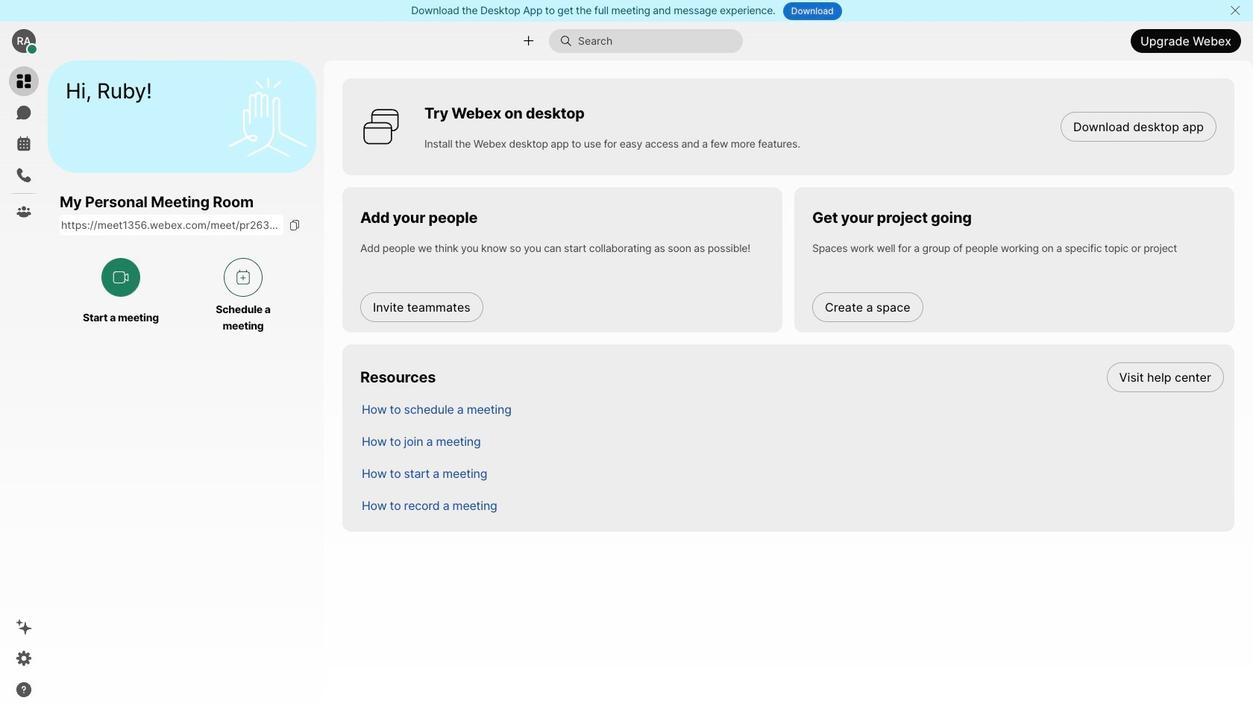 Task type: locate. For each thing, give the bounding box(es) containing it.
two hands high fiving image
[[223, 72, 313, 162]]

cancel_16 image
[[1229, 4, 1241, 16]]

2 list item from the top
[[350, 393, 1235, 425]]

5 list item from the top
[[350, 489, 1235, 521]]

navigation
[[0, 60, 48, 718]]

1 list item from the top
[[350, 361, 1235, 393]]

list item
[[350, 361, 1235, 393], [350, 393, 1235, 425], [350, 425, 1235, 457], [350, 457, 1235, 489], [350, 489, 1235, 521]]

None text field
[[60, 215, 283, 236]]



Task type: vqa. For each thing, say whether or not it's contained in the screenshot.
Notifications TAB
no



Task type: describe. For each thing, give the bounding box(es) containing it.
3 list item from the top
[[350, 425, 1235, 457]]

4 list item from the top
[[350, 457, 1235, 489]]

webex tab list
[[9, 66, 39, 227]]



